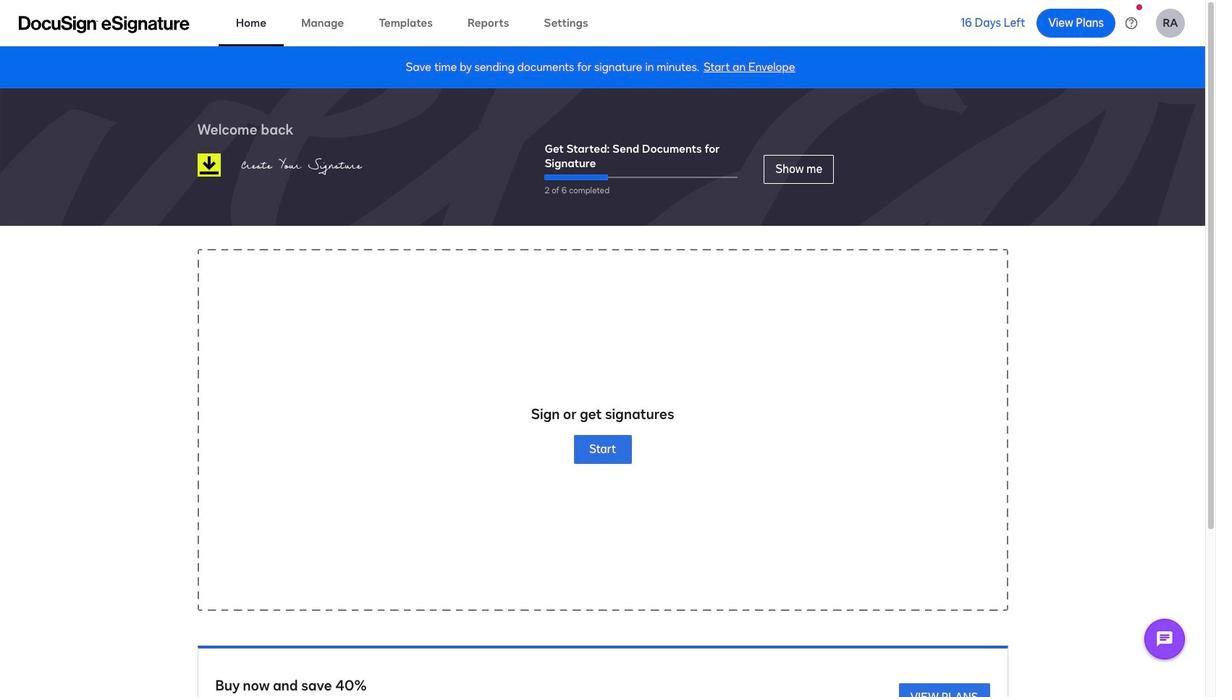 Task type: vqa. For each thing, say whether or not it's contained in the screenshot.
Secondary report detail actions group
no



Task type: describe. For each thing, give the bounding box(es) containing it.
docusign esignature image
[[19, 16, 190, 33]]



Task type: locate. For each thing, give the bounding box(es) containing it.
docusignlogo image
[[197, 154, 220, 177]]



